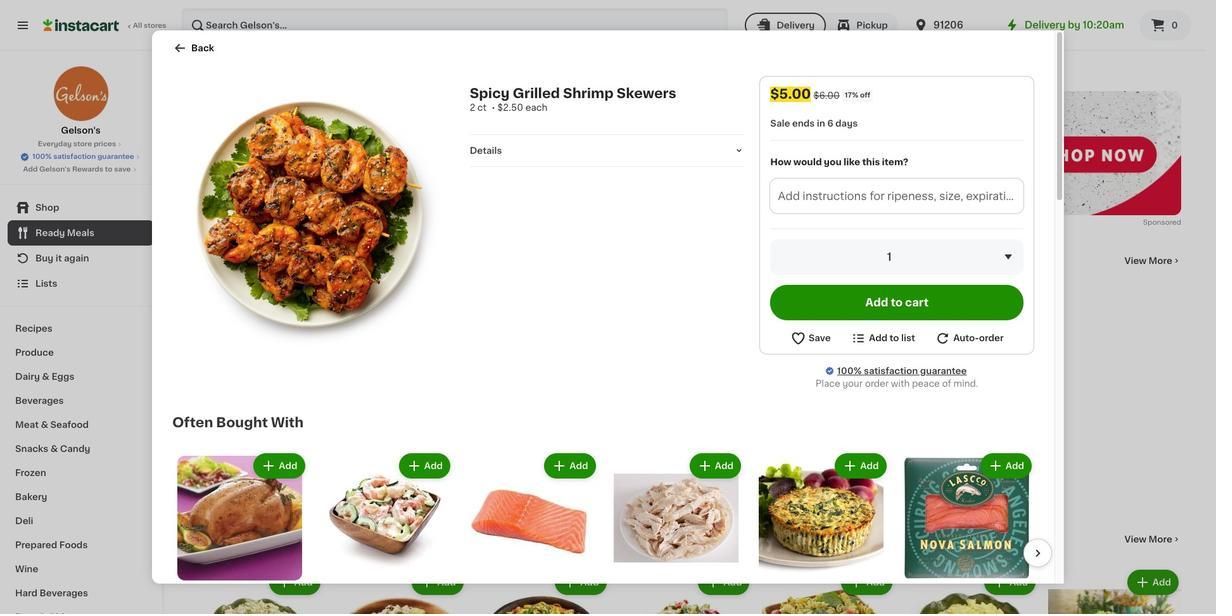 Task type: describe. For each thing, give the bounding box(es) containing it.
add to cart
[[865, 297, 929, 308]]

product group containing spicy grilled shrimp skewers
[[333, 289, 466, 466]]

by
[[1068, 20, 1080, 30]]

shop link
[[8, 195, 154, 220]]

0 vertical spatial gelson's
[[61, 126, 101, 135]]

all stores link
[[43, 8, 167, 43]]

cart
[[905, 297, 929, 308]]

produce
[[15, 348, 54, 357]]

grilled inside self serve-spicy grilled shrimp skewers 2 ct
[[982, 445, 1011, 454]]

delivery for delivery by 10:20am
[[1025, 20, 1066, 30]]

$
[[193, 428, 197, 435]]

on sale now link
[[190, 253, 279, 268]]

skewers for spicy grilled shrimp skewers
[[426, 445, 463, 454]]

$14.99 per pound original price: $19.99 element
[[762, 427, 895, 451]]

• sponsored: colgate: show off your smile. shop now. image
[[190, 91, 1181, 215]]

1 vertical spatial beverages
[[40, 589, 88, 598]]

1 field
[[770, 239, 1024, 275]]

guarantee inside 'button'
[[98, 153, 134, 160]]

17%
[[845, 92, 858, 99]]

0 horizontal spatial sale
[[214, 254, 244, 267]]

everyday store prices
[[38, 141, 116, 148]]

dairy & eggs
[[15, 372, 74, 381]]

spicy for spicy grilled shrimp skewers 2 ct • $2.50 each
[[470, 87, 510, 100]]

1
[[887, 252, 892, 262]]

2 inside spicy grilled shrimp skewers 2 ct • $2.50 each
[[470, 103, 475, 112]]

candy
[[60, 445, 90, 454]]

•
[[492, 103, 495, 112]]

parmesan inside $ 12 99 /lb $13.99 lemon broccoli parmesan pasta salad $0.81/oz
[[262, 453, 306, 462]]

you
[[824, 157, 842, 166]]

recipes link
[[8, 317, 154, 341]]

more for on sale now
[[1149, 256, 1172, 265]]

auto-
[[953, 334, 979, 343]]

pasta inside $ 12 99 /lb $13.99 lemon broccoli parmesan pasta salad $0.81/oz
[[190, 465, 215, 474]]

view more link for on sale now
[[1125, 254, 1181, 267]]

shrimp inside self serve-spicy grilled shrimp skewers 2 ct
[[905, 458, 937, 467]]

meat & seafood link
[[8, 413, 154, 437]]

delivery button
[[745, 13, 826, 38]]

frozen
[[15, 469, 46, 478]]

often bought with
[[172, 416, 304, 429]]

add gelson's rewards to save link
[[23, 165, 138, 175]]

100% satisfaction guarantee button
[[20, 149, 142, 162]]

bakery link
[[8, 485, 154, 509]]

2 $12.99 per pound original price: $13.99 element from the left
[[476, 427, 609, 451]]

many in stock
[[203, 490, 253, 497]]

12
[[197, 428, 212, 441]]

nsored
[[1157, 219, 1181, 226]]

2 - from the left
[[872, 453, 876, 462]]

dairy
[[15, 372, 40, 381]]

0
[[1172, 21, 1178, 30]]

$12.99 per pound original price: $13.99 element containing 12
[[190, 427, 323, 451]]

order inside button
[[979, 334, 1004, 343]]

grilled for spicy grilled shrimp skewers 2 ct • $2.50 each
[[513, 87, 560, 100]]

prices
[[94, 141, 116, 148]]

satisfaction inside 'button'
[[53, 153, 96, 160]]

often
[[172, 416, 213, 429]]

prepared
[[15, 541, 57, 550]]

days
[[836, 119, 858, 128]]

1 horizontal spatial satisfaction
[[864, 367, 918, 375]]

beverages link
[[8, 389, 154, 413]]

1 - from the left
[[833, 453, 837, 462]]

spicy for spicy grilled shrimp skewers
[[333, 445, 358, 454]]

view more link for salads
[[1125, 533, 1181, 546]]

ends
[[792, 119, 815, 128]]

stores
[[144, 22, 166, 29]]

list
[[901, 334, 915, 343]]

dairy & eggs link
[[8, 365, 154, 389]]

details
[[470, 146, 502, 155]]

spicy grilled shrimp skewers button
[[333, 289, 466, 466]]

your
[[843, 379, 863, 388]]

stock
[[233, 490, 253, 497]]

many
[[203, 490, 223, 497]]

cooked shrimp - tail on - 26/30 $0.94/oz
[[762, 453, 876, 484]]

all
[[133, 22, 142, 29]]

buy
[[35, 254, 53, 263]]

would
[[794, 157, 822, 166]]

hard beverages
[[15, 589, 88, 598]]

0 vertical spatial on
[[190, 254, 211, 267]]

1 horizontal spatial 100% satisfaction guarantee
[[837, 367, 967, 375]]

0 horizontal spatial order
[[865, 379, 889, 388]]

cooked
[[762, 453, 797, 462]]

lemon inside $ 12 99 /lb $13.99 lemon broccoli parmesan pasta salad $0.81/oz
[[190, 453, 221, 462]]

gelson's logo image
[[53, 66, 109, 122]]

delivery by 10:20am
[[1025, 20, 1124, 30]]

spicy grilled shrimp skewers
[[333, 445, 463, 454]]

rewards
[[72, 166, 103, 173]]

$6.00
[[814, 91, 840, 100]]

meat
[[15, 421, 39, 429]]

self
[[905, 445, 923, 454]]

add to list
[[869, 334, 915, 343]]

now
[[247, 254, 279, 267]]

lists link
[[8, 271, 154, 296]]

pickup button
[[826, 13, 898, 38]]

frozen link
[[8, 461, 154, 485]]

10:20am
[[1083, 20, 1124, 30]]

skewers inside self serve-spicy grilled shrimp skewers 2 ct
[[939, 458, 977, 467]]

of
[[942, 379, 951, 388]]

$13.99
[[228, 440, 257, 449]]

ct inside spicy grilled shrimp skewers 2 ct • $2.50 each
[[477, 103, 487, 112]]

to for add to cart
[[891, 297, 903, 308]]

wine link
[[8, 557, 154, 581]]

view more for on sale now
[[1125, 256, 1172, 265]]

$5.00
[[770, 87, 811, 101]]

& for dairy
[[42, 372, 49, 381]]

how
[[770, 157, 792, 166]]

buy it again
[[35, 254, 89, 263]]



Task type: locate. For each thing, give the bounding box(es) containing it.
skewers
[[617, 87, 676, 100], [426, 445, 463, 454], [939, 458, 977, 467]]

1 horizontal spatial -
[[872, 453, 876, 462]]

100% down everyday
[[32, 153, 52, 160]]

view more link
[[1125, 254, 1181, 267], [1125, 533, 1181, 546]]

0 horizontal spatial 100% satisfaction guarantee
[[32, 153, 134, 160]]

each
[[526, 103, 547, 112]]

1 horizontal spatial skewers
[[617, 87, 676, 100]]

2 view from the top
[[1125, 535, 1147, 544]]

2 vertical spatial &
[[50, 445, 58, 454]]

$5.00 $6.00 17% off
[[770, 87, 870, 101]]

None search field
[[181, 8, 729, 43]]

1 horizontal spatial grilled
[[513, 87, 560, 100]]

0 vertical spatial ct
[[477, 103, 487, 112]]

1 vertical spatial on
[[856, 453, 869, 462]]

0 vertical spatial 100%
[[32, 153, 52, 160]]

back
[[191, 44, 214, 53]]

save
[[809, 334, 831, 343]]

1 horizontal spatial pasta
[[476, 465, 501, 474]]

1 more from the top
[[1149, 256, 1172, 265]]

1 horizontal spatial ct
[[911, 470, 919, 477]]

sale ends in 6 days
[[770, 119, 858, 128]]

$10.99 per pound original price: $14.99 element
[[619, 427, 752, 451]]

product group
[[190, 289, 323, 502], [333, 289, 466, 466], [762, 289, 895, 486], [905, 289, 1038, 479], [172, 451, 308, 614], [318, 451, 453, 614], [463, 451, 598, 614], [608, 451, 744, 614], [754, 451, 889, 614], [899, 451, 1034, 614], [190, 567, 323, 614], [333, 567, 466, 614], [476, 567, 609, 614], [619, 567, 752, 614], [762, 567, 895, 614], [905, 567, 1038, 614], [1048, 567, 1181, 614]]

snacks & candy
[[15, 445, 90, 454]]

skewers inside spicy grilled shrimp skewers 2 ct • $2.50 each
[[617, 87, 676, 100]]

on left now at the left top
[[190, 254, 211, 267]]

add button inside product group
[[270, 292, 319, 315]]

& right meat
[[41, 421, 48, 429]]

1 horizontal spatial guarantee
[[920, 367, 967, 375]]

add button
[[270, 292, 319, 315], [842, 292, 891, 315], [986, 292, 1034, 315], [255, 455, 304, 477], [400, 455, 449, 477], [546, 455, 594, 477], [691, 455, 740, 477], [836, 455, 885, 477], [982, 455, 1031, 477], [270, 571, 319, 594], [413, 571, 462, 594], [556, 571, 605, 594], [699, 571, 748, 594], [842, 571, 891, 594], [986, 571, 1034, 594], [1129, 571, 1178, 594]]

0 horizontal spatial skewers
[[426, 445, 463, 454]]

1 vertical spatial to
[[891, 297, 903, 308]]

view for on sale now
[[1125, 256, 1147, 265]]

shrimp inside spicy grilled shrimp skewers 2 ct • $2.50 each
[[563, 87, 614, 100]]

1 lemon from the left
[[190, 453, 221, 462]]

0 vertical spatial in
[[817, 119, 825, 128]]

spo
[[1143, 219, 1157, 226]]

pasta inside lemon broccoli parmesan pasta salad
[[476, 465, 501, 474]]

1 vertical spatial gelson's
[[39, 166, 70, 173]]

0 horizontal spatial guarantee
[[98, 153, 134, 160]]

& left "candy"
[[50, 445, 58, 454]]

wine
[[15, 565, 38, 574]]

0 horizontal spatial on
[[190, 254, 211, 267]]

1 horizontal spatial order
[[979, 334, 1004, 343]]

1 vertical spatial ct
[[911, 470, 919, 477]]

add to cart button
[[770, 285, 1024, 320]]

serve-
[[925, 445, 954, 454]]

skewers inside button
[[426, 445, 463, 454]]

view for salads
[[1125, 535, 1147, 544]]

parmesan
[[262, 453, 306, 462], [548, 453, 592, 462]]

everyday store prices link
[[38, 139, 124, 149]]

0 horizontal spatial delivery
[[777, 21, 815, 30]]

view more
[[1125, 256, 1172, 265], [1125, 535, 1172, 544]]

0 vertical spatial beverages
[[15, 397, 64, 405]]

lemon inside lemon broccoli parmesan pasta salad
[[476, 453, 507, 462]]

all stores
[[133, 22, 166, 29]]

1 broccoli from the left
[[223, 453, 260, 462]]

100% satisfaction guarantee
[[32, 153, 134, 160], [837, 367, 967, 375]]

2 lemon from the left
[[476, 453, 507, 462]]

spicy grilled shrimp skewers image
[[182, 86, 446, 350]]

1 $12.99 per pound original price: $13.99 element from the left
[[190, 427, 323, 451]]

guarantee up save
[[98, 153, 134, 160]]

sale left now at the left top
[[214, 254, 244, 267]]

0 vertical spatial more
[[1149, 256, 1172, 265]]

bakery
[[15, 493, 47, 502]]

91206
[[934, 20, 963, 30]]

on
[[190, 254, 211, 267], [856, 453, 869, 462]]

1 vertical spatial 2
[[905, 470, 910, 477]]

1 vertical spatial skewers
[[426, 445, 463, 454]]

gelson's
[[61, 126, 101, 135], [39, 166, 70, 173]]

100% inside 100% satisfaction guarantee link
[[837, 367, 862, 375]]

in left 6 at the right of the page
[[817, 119, 825, 128]]

0 horizontal spatial grilled
[[361, 445, 390, 454]]

0 horizontal spatial satisfaction
[[53, 153, 96, 160]]

0 horizontal spatial $12.99 per pound original price: $13.99 element
[[190, 427, 323, 451]]

on inside cooked shrimp - tail on - 26/30 $0.94/oz
[[856, 453, 869, 462]]

more
[[1149, 256, 1172, 265], [1149, 535, 1172, 544]]

2 left •
[[470, 103, 475, 112]]

100%
[[32, 153, 52, 160], [837, 367, 862, 375]]

1 vertical spatial 100% satisfaction guarantee
[[837, 367, 967, 375]]

product group containing 12
[[190, 289, 323, 502]]

spicy inside spicy grilled shrimp skewers 2 ct • $2.50 each
[[470, 87, 510, 100]]

off
[[860, 92, 870, 99]]

how would you like this item?
[[770, 157, 909, 166]]

0 horizontal spatial lemon
[[190, 453, 221, 462]]

grilled
[[513, 87, 560, 100], [361, 445, 390, 454], [982, 445, 1011, 454]]

1 vertical spatial view more
[[1125, 535, 1172, 544]]

2 pasta from the left
[[476, 465, 501, 474]]

lists
[[35, 279, 57, 288]]

1 salad from the left
[[217, 465, 242, 474]]

1 vertical spatial sale
[[214, 254, 244, 267]]

to left save
[[105, 166, 112, 173]]

100% satisfaction guarantee inside 'button'
[[32, 153, 134, 160]]

1 horizontal spatial broccoli
[[509, 453, 546, 462]]

0 vertical spatial skewers
[[617, 87, 676, 100]]

beverages down wine link
[[40, 589, 88, 598]]

this
[[862, 157, 880, 166]]

prepared foods
[[15, 541, 88, 550]]

1 vertical spatial in
[[224, 490, 231, 497]]

item carousel region
[[155, 446, 1052, 614]]

lemon broccoli parmesan pasta salad
[[476, 453, 592, 474]]

2 parmesan from the left
[[548, 453, 592, 462]]

1 vertical spatial &
[[41, 421, 48, 429]]

shrimp inside spicy grilled shrimp skewers button
[[392, 445, 424, 454]]

foods
[[59, 541, 88, 550]]

0 vertical spatial 2
[[470, 103, 475, 112]]

2 vertical spatial to
[[890, 334, 899, 343]]

view more for salads
[[1125, 535, 1172, 544]]

2 horizontal spatial spicy
[[954, 445, 980, 454]]

self serve-spicy grilled shrimp skewers 2 ct
[[905, 445, 1011, 477]]

1 vertical spatial view more link
[[1125, 533, 1181, 546]]

1 parmesan from the left
[[262, 453, 306, 462]]

0 horizontal spatial -
[[833, 453, 837, 462]]

0 vertical spatial view more
[[1125, 256, 1172, 265]]

1 vertical spatial guarantee
[[920, 367, 967, 375]]

ct down self
[[911, 470, 919, 477]]

2 view more from the top
[[1125, 535, 1172, 544]]

sale left the ends
[[770, 119, 790, 128]]

0 vertical spatial view
[[1125, 256, 1147, 265]]

1 vertical spatial view
[[1125, 535, 1147, 544]]

0 vertical spatial to
[[105, 166, 112, 173]]

0 vertical spatial sale
[[770, 119, 790, 128]]

91206 button
[[913, 8, 989, 43]]

0 horizontal spatial 2
[[470, 103, 475, 112]]

gelson's up the store
[[61, 126, 101, 135]]

- right tail
[[872, 453, 876, 462]]

1 horizontal spatial $12.99 per pound original price: $13.99 element
[[476, 427, 609, 451]]

0 horizontal spatial parmesan
[[262, 453, 306, 462]]

& for meat
[[41, 421, 48, 429]]

instacart logo image
[[43, 18, 119, 33]]

spicy inside button
[[333, 445, 358, 454]]

gelson's down everyday
[[39, 166, 70, 173]]

guarantee up of
[[920, 367, 967, 375]]

100% satisfaction guarantee up with
[[837, 367, 967, 375]]

grilled for spicy grilled shrimp skewers
[[361, 445, 390, 454]]

2 horizontal spatial skewers
[[939, 458, 977, 467]]

1 vertical spatial order
[[865, 379, 889, 388]]

more for salads
[[1149, 535, 1172, 544]]

beverages inside 'link'
[[15, 397, 64, 405]]

2 vertical spatial skewers
[[939, 458, 977, 467]]

1 horizontal spatial sale
[[770, 119, 790, 128]]

1 view from the top
[[1125, 256, 1147, 265]]

1 horizontal spatial delivery
[[1025, 20, 1066, 30]]

pickup
[[857, 21, 888, 30]]

in
[[817, 119, 825, 128], [224, 490, 231, 497]]

to left list
[[890, 334, 899, 343]]

0 horizontal spatial salad
[[217, 465, 242, 474]]

to
[[105, 166, 112, 173], [891, 297, 903, 308], [890, 334, 899, 343]]

parmesan inside lemon broccoli parmesan pasta salad
[[548, 453, 592, 462]]

delivery for delivery
[[777, 21, 815, 30]]

guarantee
[[98, 153, 134, 160], [920, 367, 967, 375]]

$12.99 per pound original price: $13.99 element
[[190, 427, 323, 451], [476, 427, 609, 451]]

place
[[816, 379, 840, 388]]

shrimp inside cooked shrimp - tail on - 26/30 $0.94/oz
[[799, 453, 831, 462]]

satisfaction
[[53, 153, 96, 160], [864, 367, 918, 375]]

eggs
[[52, 372, 74, 381]]

with
[[891, 379, 910, 388]]

0 horizontal spatial ct
[[477, 103, 487, 112]]

it
[[56, 254, 62, 263]]

to inside add gelson's rewards to save link
[[105, 166, 112, 173]]

produce link
[[8, 341, 154, 365]]

deli link
[[8, 509, 154, 533]]

to inside add to cart button
[[891, 297, 903, 308]]

delivery
[[1025, 20, 1066, 30], [777, 21, 815, 30]]

/lb
[[228, 427, 241, 437]]

again
[[64, 254, 89, 263]]

like
[[844, 157, 860, 166]]

0 vertical spatial view more link
[[1125, 254, 1181, 267]]

1 horizontal spatial salad
[[503, 465, 528, 474]]

with
[[271, 416, 304, 429]]

satisfaction up 'place your order with peace of mind.'
[[864, 367, 918, 375]]

0 vertical spatial satisfaction
[[53, 153, 96, 160]]

salad inside lemon broccoli parmesan pasta salad
[[503, 465, 528, 474]]

deli
[[15, 517, 33, 526]]

0 horizontal spatial in
[[224, 490, 231, 497]]

2 horizontal spatial grilled
[[982, 445, 1011, 454]]

2 broccoli from the left
[[509, 453, 546, 462]]

6
[[827, 119, 833, 128]]

broccoli inside $ 12 99 /lb $13.99 lemon broccoli parmesan pasta salad $0.81/oz
[[223, 453, 260, 462]]

0 vertical spatial order
[[979, 334, 1004, 343]]

2 salad from the left
[[503, 465, 528, 474]]

0 vertical spatial guarantee
[[98, 153, 134, 160]]

0 vertical spatial 100% satisfaction guarantee
[[32, 153, 134, 160]]

100% inside 100% satisfaction guarantee 'button'
[[32, 153, 52, 160]]

1 horizontal spatial parmesan
[[548, 453, 592, 462]]

on sale now
[[190, 254, 279, 267]]

store
[[73, 141, 92, 148]]

0 vertical spatial &
[[42, 372, 49, 381]]

broccoli inside lemon broccoli parmesan pasta salad
[[509, 453, 546, 462]]

1 horizontal spatial lemon
[[476, 453, 507, 462]]

2 more from the top
[[1149, 535, 1172, 544]]

$0.94/oz
[[762, 478, 794, 484]]

to inside add to list button
[[890, 334, 899, 343]]

to left cart
[[891, 297, 903, 308]]

shrimp
[[563, 87, 614, 100], [392, 445, 424, 454], [799, 453, 831, 462], [905, 458, 937, 467]]

spicy inside self serve-spicy grilled shrimp skewers 2 ct
[[954, 445, 980, 454]]

add inside product group
[[294, 299, 313, 308]]

- left tail
[[833, 453, 837, 462]]

0 horizontal spatial 100%
[[32, 153, 52, 160]]

delivery inside button
[[777, 21, 815, 30]]

mind.
[[954, 379, 978, 388]]

1 horizontal spatial in
[[817, 119, 825, 128]]

0 horizontal spatial broccoli
[[223, 453, 260, 462]]

prepared foods link
[[8, 533, 154, 557]]

0 horizontal spatial spicy
[[333, 445, 358, 454]]

snacks
[[15, 445, 48, 454]]

hard beverages link
[[8, 581, 154, 606]]

salads link
[[190, 532, 237, 547]]

auto-order
[[953, 334, 1004, 343]]

2 down self
[[905, 470, 910, 477]]

1 horizontal spatial spicy
[[470, 87, 510, 100]]

& left eggs
[[42, 372, 49, 381]]

100% up your
[[837, 367, 862, 375]]

& for snacks
[[50, 445, 58, 454]]

grilled inside spicy grilled shrimp skewers button
[[361, 445, 390, 454]]

-
[[833, 453, 837, 462], [872, 453, 876, 462]]

ct inside self serve-spicy grilled shrimp skewers 2 ct
[[911, 470, 919, 477]]

service type group
[[745, 13, 898, 38]]

tail
[[839, 453, 854, 462]]

Add instructions for ripeness, size, expiration dates, etc. (optional) text field
[[770, 178, 1024, 213]]

add gelson's rewards to save
[[23, 166, 131, 173]]

$ 12 99 /lb $13.99 lemon broccoli parmesan pasta salad $0.81/oz
[[190, 427, 306, 484]]

2 inside self serve-spicy grilled shrimp skewers 2 ct
[[905, 470, 910, 477]]

100% satisfaction guarantee down everyday store prices link
[[32, 153, 134, 160]]

delivery by 10:20am link
[[1005, 18, 1124, 33]]

1 pasta from the left
[[190, 465, 215, 474]]

$2.50
[[497, 103, 523, 112]]

99
[[213, 428, 223, 435]]

2 view more link from the top
[[1125, 533, 1181, 546]]

satisfaction up add gelson's rewards to save
[[53, 153, 96, 160]]

1 view more link from the top
[[1125, 254, 1181, 267]]

to for add to list
[[890, 334, 899, 343]]

in left stock on the bottom of page
[[224, 490, 231, 497]]

on right tail
[[856, 453, 869, 462]]

1 vertical spatial 100%
[[837, 367, 862, 375]]

1 horizontal spatial on
[[856, 453, 869, 462]]

1 vertical spatial more
[[1149, 535, 1172, 544]]

1 horizontal spatial 2
[[905, 470, 910, 477]]

everyday
[[38, 141, 72, 148]]

broccoli
[[223, 453, 260, 462], [509, 453, 546, 462]]

ct
[[477, 103, 487, 112], [911, 470, 919, 477]]

0 horizontal spatial pasta
[[190, 465, 215, 474]]

salad inside $ 12 99 /lb $13.99 lemon broccoli parmesan pasta salad $0.81/oz
[[217, 465, 242, 474]]

hard
[[15, 589, 37, 598]]

ct left •
[[477, 103, 487, 112]]

beverages down dairy & eggs
[[15, 397, 64, 405]]

skewers for spicy grilled shrimp skewers 2 ct • $2.50 each
[[617, 87, 676, 100]]

recipes
[[15, 324, 52, 333]]

buy it again link
[[8, 246, 154, 271]]

1 view more from the top
[[1125, 256, 1172, 265]]

1 horizontal spatial 100%
[[837, 367, 862, 375]]

grilled inside spicy grilled shrimp skewers 2 ct • $2.50 each
[[513, 87, 560, 100]]

1 vertical spatial satisfaction
[[864, 367, 918, 375]]



Task type: vqa. For each thing, say whether or not it's contained in the screenshot.
Beverages to the top
yes



